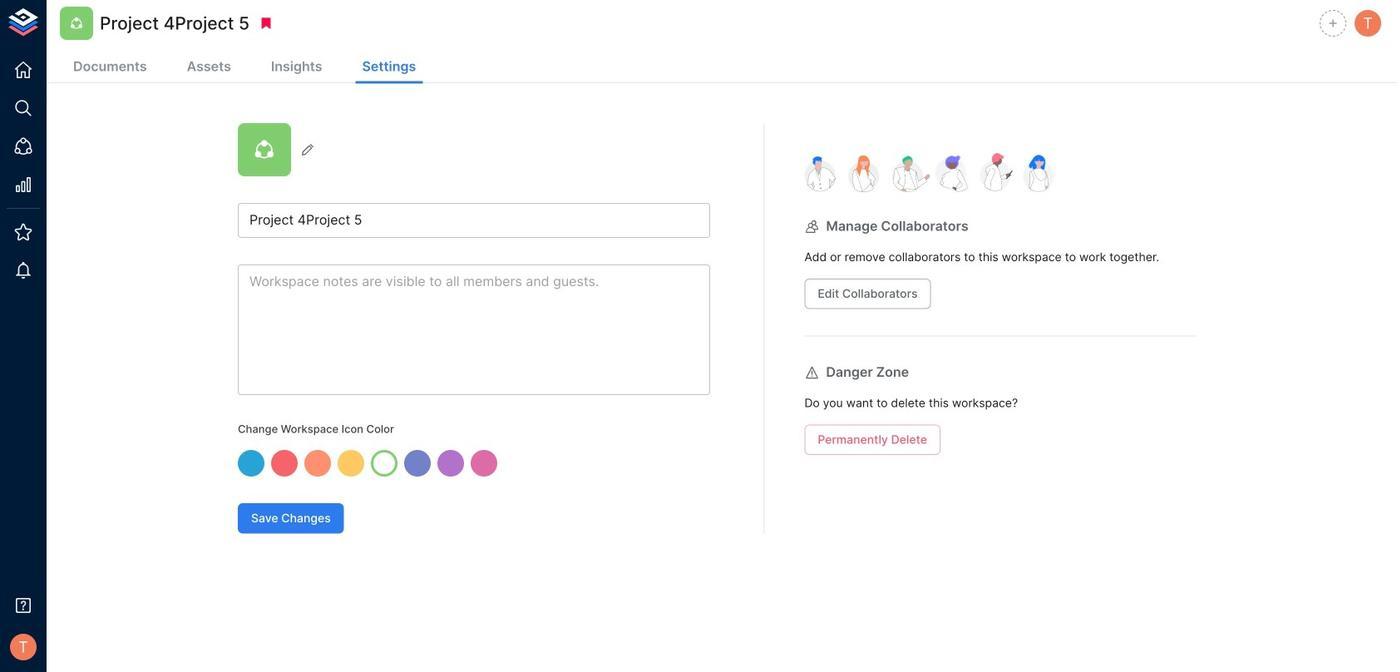 Task type: describe. For each thing, give the bounding box(es) containing it.
Workspace Name text field
[[238, 203, 711, 238]]

Workspace notes are visible to all members and guests. text field
[[238, 265, 711, 395]]



Task type: locate. For each thing, give the bounding box(es) containing it.
remove bookmark image
[[259, 16, 274, 31]]



Task type: vqa. For each thing, say whether or not it's contained in the screenshot.
. associated with SWOT
no



